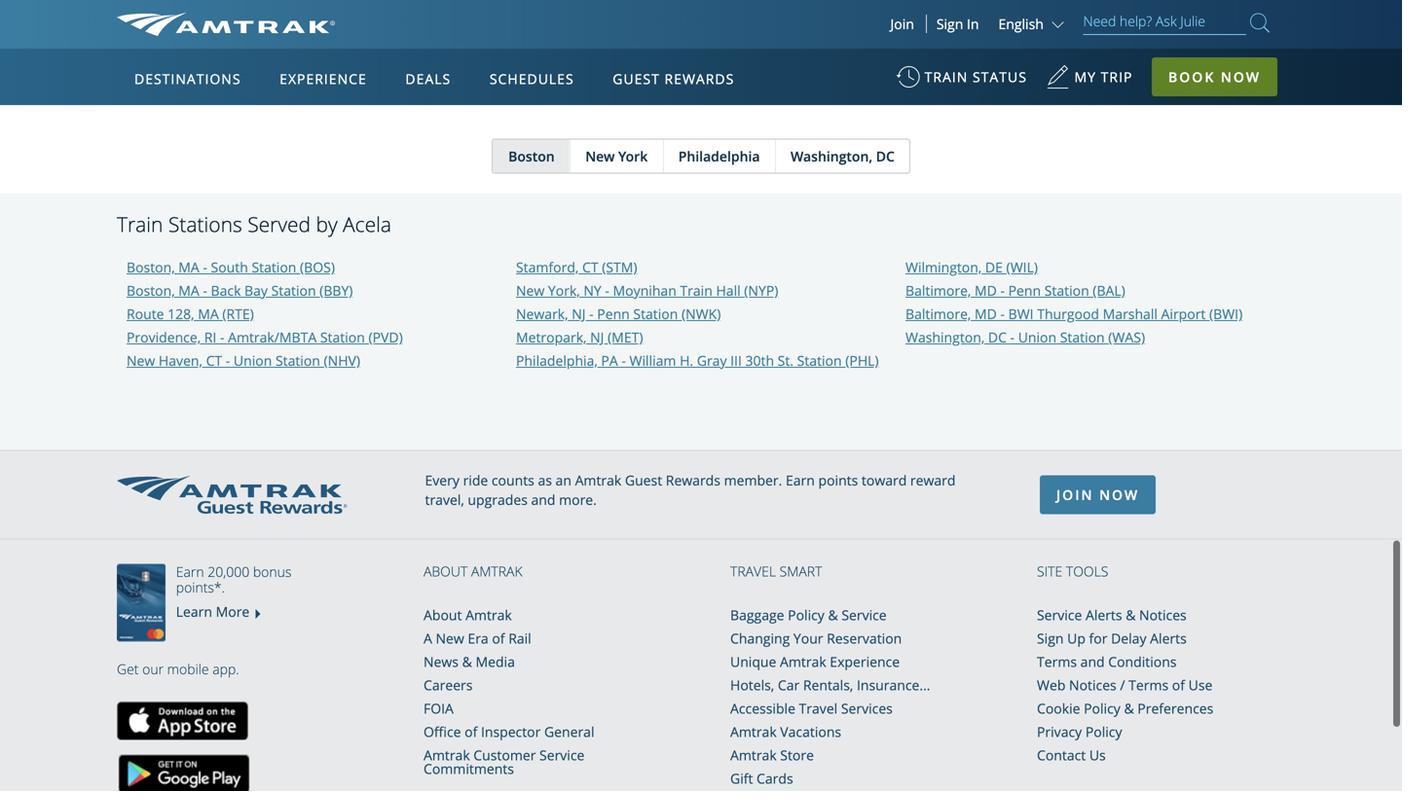 Task type: vqa. For each thing, say whether or not it's contained in the screenshot.
amenities Button
no



Task type: describe. For each thing, give the bounding box(es) containing it.
baggage policy & service link
[[730, 606, 887, 625]]

amtrak vacations link
[[730, 723, 841, 742]]

boston button
[[493, 140, 569, 173]]

0 vertical spatial notices
[[1139, 606, 1187, 625]]

dc inside button
[[876, 147, 895, 165]]

0 horizontal spatial terms
[[1037, 653, 1077, 671]]

service alerts & notices sign up for delay alerts terms and conditions web notices / terms of use cookie policy & preferences privacy policy contact us
[[1037, 606, 1214, 765]]

earn 20,000 bonus points*. learn more
[[176, 563, 292, 621]]

new inside boston, ma - south station (bos) boston, ma - back bay station (bby) route 128, ma (rte) providence, ri - amtrak/mbta station (pvd) new haven, ct - union station (nhv)
[[127, 351, 155, 370]]

amtrak down "your"
[[780, 653, 826, 671]]

(bal)
[[1093, 281, 1125, 300]]

chowder
[[224, 0, 279, 4]]

foia
[[424, 700, 454, 718]]

tools
[[1066, 562, 1108, 581]]

grab
[[117, 0, 148, 4]]

union inside boston, ma - south station (bos) boston, ma - back bay station (bby) route 128, ma (rte) providence, ri - amtrak/mbta station (pvd) new haven, ct - union station (nhv)
[[234, 351, 272, 370]]

- down providence, ri - amtrak/mbta station (pvd) link
[[226, 351, 230, 370]]

terms and conditions link
[[1037, 653, 1177, 671]]

an
[[556, 471, 572, 490]]

media
[[476, 653, 515, 671]]

baggage
[[730, 606, 784, 625]]

new inside button
[[585, 147, 615, 165]]

amtrak customer service commitments link
[[424, 746, 585, 779]]

1 md from the top
[[975, 281, 997, 300]]

regions map image
[[189, 163, 657, 435]]

2 md from the top
[[975, 305, 997, 323]]

reservation
[[827, 630, 902, 648]]

a new era of rail link
[[424, 630, 531, 648]]

deals
[[405, 70, 451, 88]]

(met)
[[608, 328, 643, 347]]

travel,
[[425, 491, 464, 509]]

now
[[1221, 68, 1261, 86]]

smart
[[780, 562, 822, 581]]

service alerts & notices link
[[1037, 606, 1187, 625]]

station down (bos)
[[271, 281, 316, 300]]

2 boston, from the top
[[127, 281, 175, 300]]

status
[[973, 68, 1027, 86]]

providence, ri - amtrak/mbta station (pvd) link
[[127, 328, 403, 347]]

new york, ny - moynihan train hall (nyp) link
[[516, 281, 778, 300]]

service inside about amtrak a new era of rail news & media careers foia office of inspector general amtrak customer service commitments
[[539, 746, 585, 765]]

web
[[1037, 676, 1066, 695]]

acela
[[343, 210, 391, 238]]

news & media link
[[424, 653, 515, 671]]

train
[[925, 68, 968, 86]]

amtrak image
[[117, 13, 335, 36]]

30th
[[745, 351, 774, 370]]

amtrak up "about amtrak" 'link'
[[471, 562, 522, 581]]

join now link
[[1040, 476, 1156, 515]]

- right ri
[[220, 328, 224, 347]]

rentals,
[[803, 676, 853, 695]]

english button
[[999, 15, 1069, 33]]

cookie
[[1037, 700, 1080, 718]]

guest inside guest rewards 'popup button'
[[613, 70, 660, 88]]

contact
[[1037, 746, 1086, 765]]

(bby)
[[320, 281, 353, 300]]

schedules
[[490, 70, 574, 88]]

footer containing every ride counts as an amtrak guest rewards member. earn points toward reward travel, upgrades and more.
[[0, 450, 1402, 792]]

2 baltimore, from the top
[[906, 305, 971, 323]]

and inside every ride counts as an amtrak guest rewards member. earn points toward reward travel, upgrades and more.
[[531, 491, 555, 509]]

policy inside baggage policy & service changing your reservation unique amtrak experience hotels, car rentals, insurance... accessible travel services amtrak vacations amtrak store gift cards
[[788, 606, 825, 625]]

2 or from the left
[[560, 0, 574, 4]]

union inside wilmington, de (wil) baltimore, md - penn station (bal) baltimore, md - bwi thurgood marshall airport (bwi) washington, dc - union station (was)
[[1018, 328, 1057, 347]]

(pvd)
[[369, 328, 403, 347]]

hotels, car rentals, insurance... link
[[730, 676, 930, 695]]

about for about amtrak
[[424, 562, 468, 581]]

my trip
[[1075, 68, 1133, 86]]

your
[[794, 630, 823, 648]]

earn inside every ride counts as an amtrak guest rewards member. earn points toward reward travel, upgrades and more.
[[786, 471, 815, 490]]

more.
[[559, 491, 597, 509]]

guest inside every ride counts as an amtrak guest rewards member. earn points toward reward travel, upgrades and more.
[[625, 471, 662, 490]]

insurance...
[[857, 676, 930, 695]]

washington, dc - union station (was) link
[[906, 328, 1145, 347]]

ristorante
[[180, 7, 243, 25]]

& inside about amtrak a new era of rail news & media careers foia office of inspector general amtrak customer service commitments
[[462, 653, 472, 671]]

experience button
[[272, 52, 375, 106]]

new inside about amtrak a new era of rail news & media careers foia office of inspector general amtrak customer service commitments
[[436, 630, 464, 648]]

charming
[[117, 7, 177, 25]]

now
[[1099, 486, 1139, 504]]

counts
[[492, 471, 534, 490]]

stop
[[577, 0, 605, 4]]

harvard
[[230, 28, 282, 47]]

amtrak down accessible
[[730, 723, 777, 742]]

0 horizontal spatial travel
[[730, 562, 776, 581]]

gray
[[697, 351, 727, 370]]

(stm)
[[602, 258, 637, 277]]

providence,
[[127, 328, 201, 347]]

amtrak up gift cards link
[[730, 746, 777, 765]]

experience inside baggage policy & service changing your reservation unique amtrak experience hotels, car rentals, insurance... accessible travel services amtrak vacations amtrak store gift cards
[[830, 653, 900, 671]]

- right 'pa' at the top left
[[622, 351, 626, 370]]

dc inside wilmington, de (wil) baltimore, md - penn station (bal) baltimore, md - bwi thurgood marshall airport (bwi) washington, dc - union station (was)
[[988, 328, 1007, 347]]

eclectic
[[117, 28, 163, 47]]

accessible
[[730, 700, 795, 718]]

sign in
[[937, 15, 979, 33]]

& inside baggage policy & service changing your reservation unique amtrak experience hotels, car rentals, insurance... accessible travel services amtrak vacations amtrak store gift cards
[[828, 606, 838, 625]]

served
[[248, 210, 311, 238]]

- down bwi at top right
[[1010, 328, 1015, 347]]

travel smart
[[730, 562, 822, 581]]

reward
[[910, 471, 956, 490]]

1 vertical spatial alerts
[[1150, 630, 1187, 648]]

/
[[1120, 676, 1125, 695]]

by
[[316, 210, 337, 238]]

site
[[1037, 562, 1063, 581]]

banner containing join
[[0, 0, 1402, 450]]

- left bwi at top right
[[1000, 305, 1005, 323]]

2 vertical spatial ma
[[198, 305, 219, 323]]

conditions
[[1108, 653, 1177, 671]]

gift
[[730, 770, 753, 788]]

newark, nj - penn station (nwk) link
[[516, 305, 721, 323]]

points
[[818, 471, 858, 490]]

amtrak down office
[[424, 746, 470, 765]]

rail
[[508, 630, 531, 648]]

- down ny
[[589, 305, 594, 323]]

0 vertical spatial ma
[[178, 258, 199, 277]]

join for join now
[[1056, 486, 1094, 504]]

a
[[624, 0, 632, 4]]

new york
[[585, 147, 648, 165]]

amtrak store link
[[730, 746, 814, 765]]

experience inside popup button
[[280, 70, 367, 88]]

office of inspector general link
[[424, 723, 594, 742]]

washington, dc button
[[775, 140, 909, 173]]

clam
[[190, 0, 221, 4]]



Task type: locate. For each thing, give the bounding box(es) containing it.
of inside service alerts & notices sign up for delay alerts terms and conditions web notices / terms of use cookie policy & preferences privacy policy contact us
[[1172, 676, 1185, 695]]

destinations
[[134, 70, 241, 88]]

0 horizontal spatial alerts
[[1086, 606, 1122, 625]]

md
[[975, 281, 997, 300], [975, 305, 997, 323]]

1 horizontal spatial nj
[[590, 328, 604, 347]]

amtrak/mbta
[[228, 328, 317, 347]]

(wil)
[[1006, 258, 1038, 277]]

0 horizontal spatial earn
[[176, 563, 204, 581]]

0 horizontal spatial dc
[[876, 147, 895, 165]]

sign
[[937, 15, 963, 33], [1037, 630, 1064, 648]]

to down market
[[538, 7, 551, 25]]

union down providence, ri - amtrak/mbta station (pvd) link
[[234, 351, 272, 370]]

unique
[[730, 653, 776, 671]]

1 the from the left
[[403, 7, 424, 25]]

train left stations
[[117, 210, 163, 238]]

upgrades
[[468, 491, 528, 509]]

privacy policy link
[[1037, 723, 1122, 742]]

rewards left "member."
[[666, 471, 721, 490]]

1 horizontal spatial train
[[680, 281, 713, 300]]

station down new york, ny - moynihan train hall (nyp) link
[[633, 305, 678, 323]]

& down a new era of rail link
[[462, 653, 472, 671]]

station right st.
[[797, 351, 842, 370]]

& up 'changing your reservation' link
[[828, 606, 838, 625]]

sign up for delay alerts link
[[1037, 630, 1187, 648]]

0 vertical spatial in
[[609, 0, 620, 4]]

1 horizontal spatial or
[[560, 0, 574, 4]]

earn inside 'earn 20,000 bonus points*. learn more'
[[176, 563, 204, 581]]

boston
[[508, 147, 555, 165]]

ct inside stamford, ct (stm) new york, ny - moynihan train hall (nyp) newark, nj - penn station (nwk) metropark, nj (met) philadelphia, pa - william h. gray iii 30th st. station (phl)
[[582, 258, 598, 277]]

service down general
[[539, 746, 585, 765]]

0 horizontal spatial train
[[117, 210, 163, 238]]

guest right an
[[625, 471, 662, 490]]

1 vertical spatial join
[[1056, 486, 1094, 504]]

quincy
[[464, 0, 508, 4]]

penn inside wilmington, de (wil) baltimore, md - penn station (bal) baltimore, md - bwi thurgood marshall airport (bwi) washington, dc - union station (was)
[[1008, 281, 1041, 300]]

2 about from the top
[[424, 606, 462, 625]]

1 vertical spatial terms
[[1129, 676, 1169, 695]]

1 vertical spatial dc
[[988, 328, 1007, 347]]

of right office
[[465, 723, 477, 742]]

0 horizontal spatial nj
[[572, 305, 586, 323]]

contact us link
[[1037, 746, 1106, 765]]

amtrak guest rewards preferred mastercard image
[[117, 564, 175, 642]]

experience down 'reservation'
[[830, 653, 900, 671]]

wilmington, de (wil) link
[[906, 258, 1038, 277]]

1 horizontal spatial earn
[[786, 471, 815, 490]]

sign left in
[[937, 15, 963, 33]]

(rte)
[[222, 305, 254, 323]]

0 horizontal spatial washington,
[[791, 147, 873, 165]]

train up (nwk)
[[680, 281, 713, 300]]

1 vertical spatial in
[[246, 7, 258, 25]]

about inside about amtrak a new era of rail news & media careers foia office of inspector general amtrak customer service commitments
[[424, 606, 462, 625]]

1 vertical spatial earn
[[176, 563, 204, 581]]

philadelphia,
[[516, 351, 598, 370]]

1 baltimore, from the top
[[906, 281, 971, 300]]

- left south
[[203, 258, 207, 277]]

of left use
[[1172, 676, 1185, 695]]

as
[[538, 471, 552, 490]]

- down de
[[1000, 281, 1005, 300]]

service up up
[[1037, 606, 1082, 625]]

ma up ri
[[198, 305, 219, 323]]

0 vertical spatial nj
[[572, 305, 586, 323]]

2 vertical spatial policy
[[1086, 723, 1122, 742]]

guest
[[613, 70, 660, 88], [625, 471, 662, 490]]

in down "chowder"
[[246, 7, 258, 25]]

0 vertical spatial boston,
[[127, 258, 175, 277]]

1 vertical spatial ma
[[178, 281, 199, 300]]

0 vertical spatial train
[[117, 210, 163, 238]]

rewards up philadelphia button
[[665, 70, 734, 88]]

0 horizontal spatial in
[[246, 7, 258, 25]]

inspector
[[481, 723, 541, 742]]

0 vertical spatial union
[[1018, 328, 1057, 347]]

earn left "points"
[[786, 471, 815, 490]]

1 horizontal spatial washington,
[[906, 328, 985, 347]]

travel inside baggage policy & service changing your reservation unique amtrak experience hotels, car rentals, insurance... accessible travel services amtrak vacations amtrak store gift cards
[[799, 700, 838, 718]]

vacations
[[780, 723, 841, 742]]

terms up web
[[1037, 653, 1077, 671]]

1 horizontal spatial travel
[[799, 700, 838, 718]]

earn
[[786, 471, 815, 490], [176, 563, 204, 581]]

1 horizontal spatial notices
[[1139, 606, 1187, 625]]

amtrak inside every ride counts as an amtrak guest rewards member. earn points toward reward travel, upgrades and more.
[[575, 471, 621, 490]]

1 horizontal spatial alerts
[[1150, 630, 1187, 648]]

of down ristorante
[[214, 28, 227, 47]]

1 vertical spatial ct
[[206, 351, 222, 370]]

0 horizontal spatial to
[[448, 7, 461, 25]]

station up thurgood
[[1045, 281, 1089, 300]]

philadelphia button
[[663, 140, 775, 173]]

to down at
[[448, 7, 461, 25]]

search icon image
[[1250, 9, 1270, 36]]

new inside stamford, ct (stm) new york, ny - moynihan train hall (nyp) newark, nj - penn station (nwk) metropark, nj (met) philadelphia, pa - william h. gray iii 30th st. station (phl)
[[516, 281, 545, 300]]

1 vertical spatial guest
[[625, 471, 662, 490]]

1 horizontal spatial to
[[538, 7, 551, 25]]

energy
[[167, 28, 210, 47]]

terms down conditions
[[1129, 676, 1169, 695]]

footer
[[0, 450, 1402, 792]]

0 vertical spatial dc
[[876, 147, 895, 165]]

earn left 20,000
[[176, 563, 204, 581]]

sign inside service alerts & notices sign up for delay alerts terms and conditions web notices / terms of use cookie policy & preferences privacy policy contact us
[[1037, 630, 1064, 648]]

or left stop on the left of page
[[560, 0, 574, 4]]

get our mobile app.
[[117, 660, 239, 679]]

grab some clam chowder or molasses baked beans at quincy market or stop in a charming ristorante in little italy. then catch the "t" to cambridge to experience the eclectic energy of harvard square.
[[117, 0, 649, 47]]

penn down (wil) at the top right
[[1008, 281, 1041, 300]]

travel up vacations
[[799, 700, 838, 718]]

experience down square.
[[280, 70, 367, 88]]

baggage policy & service changing your reservation unique amtrak experience hotels, car rentals, insurance... accessible travel services amtrak vacations amtrak store gift cards
[[730, 606, 930, 788]]

washington, dc
[[791, 147, 895, 165]]

changing your reservation link
[[730, 630, 902, 648]]

1 horizontal spatial terms
[[1129, 676, 1169, 695]]

ct down ri
[[206, 351, 222, 370]]

1 vertical spatial notices
[[1069, 676, 1117, 695]]

and down as
[[531, 491, 555, 509]]

alerts up for
[[1086, 606, 1122, 625]]

station down the baltimore, md - bwi thurgood marshall airport (bwi) link
[[1060, 328, 1105, 347]]

0 horizontal spatial experience
[[280, 70, 367, 88]]

policy
[[788, 606, 825, 625], [1084, 700, 1121, 718], [1086, 723, 1122, 742]]

0 vertical spatial policy
[[788, 606, 825, 625]]

stations
[[168, 210, 242, 238]]

york,
[[548, 281, 580, 300]]

experience
[[280, 70, 367, 88], [830, 653, 900, 671]]

1 horizontal spatial the
[[628, 7, 649, 25]]

1 vertical spatial experience
[[830, 653, 900, 671]]

1 horizontal spatial service
[[842, 606, 887, 625]]

travel
[[730, 562, 776, 581], [799, 700, 838, 718]]

alerts
[[1086, 606, 1122, 625], [1150, 630, 1187, 648]]

rewards inside every ride counts as an amtrak guest rewards member. earn points toward reward travel, upgrades and more.
[[666, 471, 721, 490]]

1 vertical spatial penn
[[597, 305, 630, 323]]

0 vertical spatial terms
[[1037, 653, 1077, 671]]

1 vertical spatial sign
[[1037, 630, 1064, 648]]

metropark, nj (met) link
[[516, 328, 643, 347]]

0 vertical spatial washington,
[[791, 147, 873, 165]]

0 horizontal spatial union
[[234, 351, 272, 370]]

(nhv)
[[324, 351, 360, 370]]

1 horizontal spatial dc
[[988, 328, 1007, 347]]

in left a
[[609, 0, 620, 4]]

train inside stamford, ct (stm) new york, ny - moynihan train hall (nyp) newark, nj - penn station (nwk) metropark, nj (met) philadelphia, pa - william h. gray iii 30th st. station (phl)
[[680, 281, 713, 300]]

cambridge
[[465, 7, 534, 25]]

travel up baggage
[[730, 562, 776, 581]]

washington, inside button
[[791, 147, 873, 165]]

station down amtrak/mbta
[[276, 351, 320, 370]]

1 horizontal spatial in
[[609, 0, 620, 4]]

mobile
[[167, 660, 209, 679]]

0 vertical spatial rewards
[[665, 70, 734, 88]]

preferences
[[1138, 700, 1214, 718]]

(bos)
[[300, 258, 335, 277]]

amtrak up more.
[[575, 471, 621, 490]]

new down providence,
[[127, 351, 155, 370]]

molasses
[[300, 0, 359, 4]]

1 horizontal spatial union
[[1018, 328, 1057, 347]]

boston, ma - back bay station (bby) link
[[127, 281, 353, 300]]

0 vertical spatial penn
[[1008, 281, 1041, 300]]

policy down the '/'
[[1084, 700, 1121, 718]]

0 horizontal spatial sign
[[937, 15, 963, 33]]

0 vertical spatial guest
[[613, 70, 660, 88]]

beans
[[406, 0, 444, 4]]

and down for
[[1080, 653, 1105, 671]]

foia link
[[424, 700, 454, 718]]

new right a
[[436, 630, 464, 648]]

member.
[[724, 471, 782, 490]]

rewards
[[665, 70, 734, 88], [666, 471, 721, 490]]

station up the (nhv)
[[320, 328, 365, 347]]

1 horizontal spatial and
[[1080, 653, 1105, 671]]

william
[[630, 351, 676, 370]]

0 vertical spatial md
[[975, 281, 997, 300]]

little
[[262, 7, 293, 25]]

2 to from the left
[[538, 7, 551, 25]]

about amtrak a new era of rail news & media careers foia office of inspector general amtrak customer service commitments
[[424, 606, 594, 779]]

0 vertical spatial travel
[[730, 562, 776, 581]]

train status link
[[896, 58, 1027, 106]]

and inside service alerts & notices sign up for delay alerts terms and conditions web notices / terms of use cookie policy & preferences privacy policy contact us
[[1080, 653, 1105, 671]]

notices up "delay"
[[1139, 606, 1187, 625]]

about up a
[[424, 606, 462, 625]]

commitments
[[424, 760, 514, 779]]

0 horizontal spatial and
[[531, 491, 555, 509]]

station up bay at left
[[252, 258, 296, 277]]

- right ny
[[605, 281, 609, 300]]

de
[[985, 258, 1003, 277]]

of inside the grab some clam chowder or molasses baked beans at quincy market or stop in a charming ristorante in little italy. then catch the "t" to cambridge to experience the eclectic energy of harvard square.
[[214, 28, 227, 47]]

guest up "york" at the left top of the page
[[613, 70, 660, 88]]

newark,
[[516, 305, 568, 323]]

policy up "your"
[[788, 606, 825, 625]]

haven,
[[159, 351, 202, 370]]

1 vertical spatial train
[[680, 281, 713, 300]]

delay
[[1111, 630, 1147, 648]]

hotels,
[[730, 676, 774, 695]]

& down the web notices / terms of use link
[[1124, 700, 1134, 718]]

join button
[[879, 15, 927, 33]]

ma up 'route 128, ma (rte)' link
[[178, 281, 199, 300]]

penn up the (met)
[[597, 305, 630, 323]]

philadelphia
[[678, 147, 760, 165]]

about up "about amtrak" 'link'
[[424, 562, 468, 581]]

moynihan
[[613, 281, 677, 300]]

of right "era"
[[492, 630, 505, 648]]

policy up us
[[1086, 723, 1122, 742]]

wilmington,
[[906, 258, 982, 277]]

0 horizontal spatial ct
[[206, 351, 222, 370]]

service up 'reservation'
[[842, 606, 887, 625]]

1 to from the left
[[448, 7, 461, 25]]

ma left south
[[178, 258, 199, 277]]

1 about from the top
[[424, 562, 468, 581]]

0 vertical spatial ct
[[582, 258, 598, 277]]

new up the newark,
[[516, 281, 545, 300]]

book now
[[1169, 68, 1261, 86]]

join left sign in button
[[890, 15, 914, 33]]

0 horizontal spatial or
[[283, 0, 297, 4]]

amtrak guest rewards image
[[117, 476, 347, 514]]

wilmington, de (wil) baltimore, md - penn station (bal) baltimore, md - bwi thurgood marshall airport (bwi) washington, dc - union station (was)
[[906, 258, 1243, 347]]

market
[[511, 0, 556, 4]]

0 vertical spatial alerts
[[1086, 606, 1122, 625]]

1 horizontal spatial experience
[[830, 653, 900, 671]]

Please enter your search item search field
[[1083, 10, 1246, 35]]

1 vertical spatial md
[[975, 305, 997, 323]]

1 vertical spatial policy
[[1084, 700, 1121, 718]]

more
[[216, 603, 250, 621]]

1 vertical spatial and
[[1080, 653, 1105, 671]]

philadelphia, pa - william h. gray iii 30th st. station (phl) link
[[516, 351, 879, 370]]

join inside join now link
[[1056, 486, 1094, 504]]

the
[[403, 7, 424, 25], [628, 7, 649, 25]]

0 horizontal spatial the
[[403, 7, 424, 25]]

1 vertical spatial baltimore,
[[906, 305, 971, 323]]

1 vertical spatial travel
[[799, 700, 838, 718]]

0 horizontal spatial join
[[890, 15, 914, 33]]

notices
[[1139, 606, 1187, 625], [1069, 676, 1117, 695]]

0 vertical spatial about
[[424, 562, 468, 581]]

union down bwi at top right
[[1018, 328, 1057, 347]]

washington, inside wilmington, de (wil) baltimore, md - penn station (bal) baltimore, md - bwi thurgood marshall airport (bwi) washington, dc - union station (was)
[[906, 328, 985, 347]]

0 horizontal spatial service
[[539, 746, 585, 765]]

notices down terms and conditions link
[[1069, 676, 1117, 695]]

or
[[283, 0, 297, 4], [560, 0, 574, 4]]

ct up ny
[[582, 258, 598, 277]]

join left now
[[1056, 486, 1094, 504]]

md down de
[[975, 281, 997, 300]]

0 vertical spatial experience
[[280, 70, 367, 88]]

0 vertical spatial join
[[890, 15, 914, 33]]

new left "york" at the left top of the page
[[585, 147, 615, 165]]

app.
[[212, 660, 239, 679]]

sign left up
[[1037, 630, 1064, 648]]

about amtrak
[[424, 562, 522, 581]]

0 vertical spatial sign
[[937, 15, 963, 33]]

the down the beans
[[403, 7, 424, 25]]

rewards inside 'popup button'
[[665, 70, 734, 88]]

1 horizontal spatial ct
[[582, 258, 598, 277]]

service inside service alerts & notices sign up for delay alerts terms and conditions web notices / terms of use cookie policy & preferences privacy policy contact us
[[1037, 606, 1082, 625]]

our
[[142, 660, 164, 679]]

0 vertical spatial and
[[531, 491, 555, 509]]

amtrak
[[575, 471, 621, 490], [471, 562, 522, 581], [466, 606, 512, 625], [780, 653, 826, 671], [730, 723, 777, 742], [424, 746, 470, 765], [730, 746, 777, 765]]

join now
[[1056, 486, 1139, 504]]

1 vertical spatial boston,
[[127, 281, 175, 300]]

0 vertical spatial earn
[[786, 471, 815, 490]]

1 horizontal spatial penn
[[1008, 281, 1041, 300]]

1 vertical spatial nj
[[590, 328, 604, 347]]

amtrak up "era"
[[466, 606, 512, 625]]

or up little
[[283, 0, 297, 4]]

0 horizontal spatial notices
[[1069, 676, 1117, 695]]

alerts up conditions
[[1150, 630, 1187, 648]]

nj up metropark, nj (met) "link"
[[572, 305, 586, 323]]

1 vertical spatial washington,
[[906, 328, 985, 347]]

airport
[[1161, 305, 1206, 323]]

join for join
[[890, 15, 914, 33]]

ct inside boston, ma - south station (bos) boston, ma - back bay station (bby) route 128, ma (rte) providence, ri - amtrak/mbta station (pvd) new haven, ct - union station (nhv)
[[206, 351, 222, 370]]

sign in button
[[937, 15, 979, 33]]

1 boston, from the top
[[127, 258, 175, 277]]

1 vertical spatial rewards
[[666, 471, 721, 490]]

1 horizontal spatial sign
[[1037, 630, 1064, 648]]

md left bwi at top right
[[975, 305, 997, 323]]

penn inside stamford, ct (stm) new york, ny - moynihan train hall (nyp) newark, nj - penn station (nwk) metropark, nj (met) philadelphia, pa - william h. gray iii 30th st. station (phl)
[[597, 305, 630, 323]]

train
[[117, 210, 163, 238], [680, 281, 713, 300]]

0 vertical spatial baltimore,
[[906, 281, 971, 300]]

service inside baggage policy & service changing your reservation unique amtrak experience hotels, car rentals, insurance... accessible travel services amtrak vacations amtrak store gift cards
[[842, 606, 887, 625]]

careers
[[424, 676, 473, 695]]

trip
[[1101, 68, 1133, 86]]

0 horizontal spatial penn
[[597, 305, 630, 323]]

privacy
[[1037, 723, 1082, 742]]

1 vertical spatial union
[[234, 351, 272, 370]]

nj up 'pa' at the top left
[[590, 328, 604, 347]]

2 the from the left
[[628, 7, 649, 25]]

at
[[448, 0, 460, 4]]

- left back
[[203, 281, 207, 300]]

banner
[[0, 0, 1402, 450]]

service
[[842, 606, 887, 625], [1037, 606, 1082, 625], [539, 746, 585, 765]]

1 horizontal spatial join
[[1056, 486, 1094, 504]]

about for about amtrak a new era of rail news & media careers foia office of inspector general amtrak customer service commitments
[[424, 606, 462, 625]]

2 horizontal spatial service
[[1037, 606, 1082, 625]]

application
[[189, 163, 657, 435]]

the down a
[[628, 7, 649, 25]]

1 or from the left
[[283, 0, 297, 4]]

& up "delay"
[[1126, 606, 1136, 625]]

1 vertical spatial about
[[424, 606, 462, 625]]

every
[[425, 471, 460, 490]]

128,
[[168, 305, 194, 323]]



